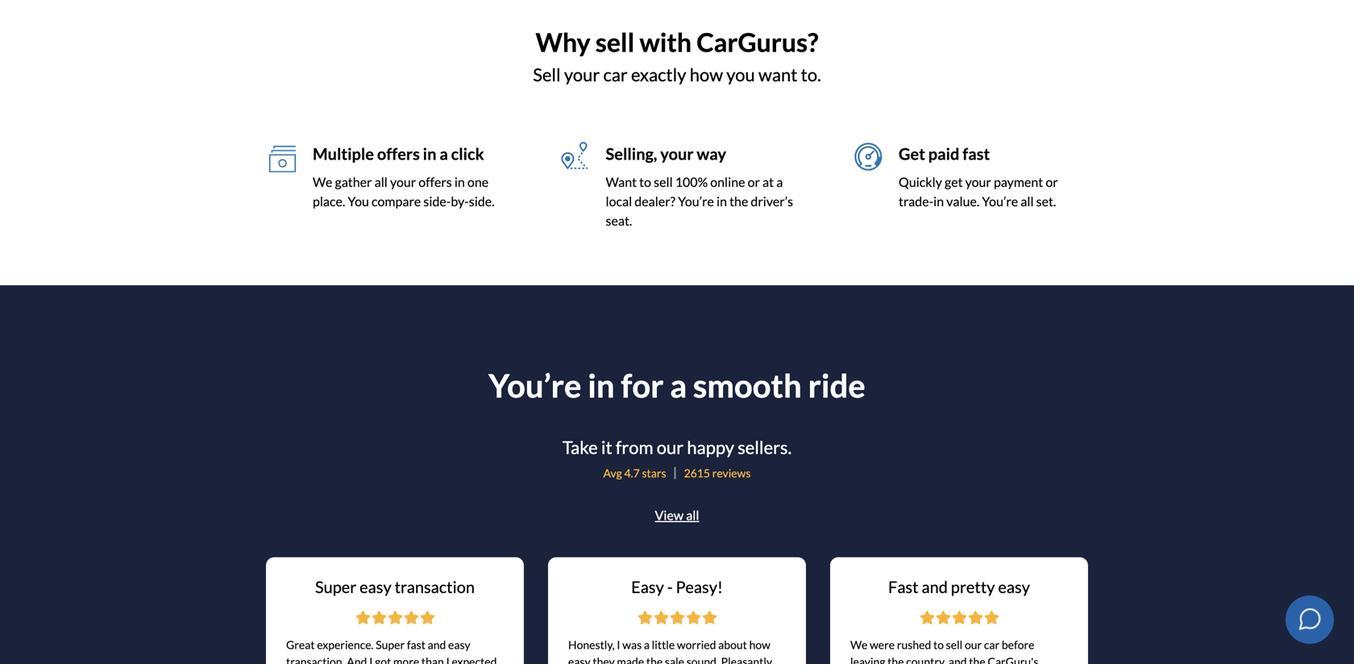 Task type: describe. For each thing, give the bounding box(es) containing it.
you're inside the want to sell 100% online or at a local dealer? you're in the driver's seat.
[[678, 194, 714, 209]]

cargurus?
[[697, 26, 819, 57]]

why
[[536, 26, 591, 57]]

made
[[617, 655, 644, 665]]

how inside why sell with cargurus? sell your car exactly how you want to.
[[690, 64, 723, 85]]

peasy!
[[676, 578, 723, 597]]

or inside the want to sell 100% online or at a local dealer? you're in the driver's seat.
[[748, 174, 760, 190]]

gather
[[335, 174, 372, 190]]

easy left transaction
[[360, 578, 392, 597]]

in left the "click"
[[423, 144, 437, 164]]

you
[[727, 64, 755, 85]]

and inside we were rushed to sell our car before leaving the country, and the carguru'
[[949, 655, 967, 665]]

get paid fast
[[899, 144, 991, 164]]

easy right pretty
[[999, 578, 1031, 597]]

our inside we were rushed to sell our car before leaving the country, and the carguru'
[[965, 638, 982, 652]]

the down were
[[888, 655, 904, 665]]

0 horizontal spatial i
[[369, 655, 373, 665]]

honestly, i was a little worried about how easy they made the sale sound.  pleasantl
[[569, 638, 773, 665]]

leaving
[[851, 655, 886, 665]]

quickly
[[899, 174, 943, 190]]

100%
[[676, 174, 708, 190]]

sell
[[533, 64, 561, 85]]

offers inside we gather all your offers in one place. you compare side-by-side.
[[419, 174, 452, 190]]

smooth
[[693, 366, 802, 405]]

sound.
[[687, 655, 719, 665]]

why sell with cargurus? sell your car exactly how you want to.
[[533, 26, 822, 85]]

quickly get your payment or trade-in value. you're all set.
[[899, 174, 1059, 209]]

in inside the want to sell 100% online or at a local dealer? you're in the driver's seat.
[[717, 194, 727, 209]]

1 horizontal spatial i
[[446, 655, 450, 665]]

0 horizontal spatial you're
[[489, 366, 582, 405]]

way
[[697, 144, 727, 164]]

a for little
[[644, 638, 650, 652]]

with
[[640, 26, 692, 57]]

by-
[[451, 194, 469, 209]]

1 horizontal spatial and
[[922, 578, 948, 597]]

avg 4.7 stars
[[604, 467, 667, 480]]

the inside the want to sell 100% online or at a local dealer? you're in the driver's seat.
[[730, 194, 749, 209]]

exactly
[[631, 64, 687, 85]]

fast and pretty easy
[[889, 578, 1031, 597]]

avg
[[604, 467, 622, 480]]

fast
[[889, 578, 919, 597]]

want
[[606, 174, 637, 190]]

the inside honestly, i was a little worried about how easy they made the sale sound.  pleasantl
[[647, 655, 663, 665]]

side.
[[469, 194, 495, 209]]

was
[[623, 638, 642, 652]]

you
[[348, 194, 369, 209]]

honestly,
[[569, 638, 615, 652]]

your inside quickly get your payment or trade-in value. you're all set.
[[966, 174, 992, 190]]

want
[[759, 64, 798, 85]]

-
[[668, 578, 673, 597]]

payment
[[994, 174, 1044, 190]]

2615 reviews
[[684, 467, 751, 480]]

set.
[[1037, 194, 1057, 209]]

than
[[422, 655, 444, 665]]

before
[[1002, 638, 1035, 652]]

take it from our happy sellers.
[[563, 437, 792, 458]]

were
[[870, 638, 895, 652]]

want to sell 100% online or at a local dealer? you're in the driver's seat.
[[606, 174, 794, 229]]

one
[[468, 174, 489, 190]]

pretty
[[951, 578, 996, 597]]

seat.
[[606, 213, 633, 229]]

a for click
[[440, 144, 448, 164]]

multiple offers in a click
[[313, 144, 484, 164]]

easy - peasy!
[[632, 578, 723, 597]]

selling,
[[606, 144, 658, 164]]

happy
[[687, 437, 735, 458]]

they
[[593, 655, 615, 665]]

great
[[286, 638, 315, 652]]

0 vertical spatial super
[[315, 578, 357, 597]]

to inside we were rushed to sell our car before leaving the country, and the carguru'
[[934, 638, 944, 652]]

online
[[711, 174, 746, 190]]

2615
[[684, 467, 711, 480]]

sell inside why sell with cargurus? sell your car exactly how you want to.
[[596, 26, 635, 57]]

0 horizontal spatial our
[[657, 437, 684, 458]]

you're inside quickly get your payment or trade-in value. you're all set.
[[983, 194, 1019, 209]]

all inside we gather all your offers in one place. you compare side-by-side.
[[375, 174, 388, 190]]

sellers.
[[738, 437, 792, 458]]

local
[[606, 194, 632, 209]]

a inside the want to sell 100% online or at a local dealer? you're in the driver's seat.
[[777, 174, 783, 190]]

ride
[[808, 366, 866, 405]]

selling, your way
[[606, 144, 727, 164]]



Task type: vqa. For each thing, say whether or not it's contained in the screenshot.
best-
no



Task type: locate. For each thing, give the bounding box(es) containing it.
about
[[719, 638, 747, 652]]

all
[[375, 174, 388, 190], [1021, 194, 1034, 209], [686, 508, 700, 523]]

easy
[[632, 578, 664, 597]]

trade-
[[899, 194, 934, 209]]

0 horizontal spatial how
[[690, 64, 723, 85]]

2 vertical spatial all
[[686, 508, 700, 523]]

to.
[[801, 64, 822, 85]]

more
[[393, 655, 420, 665]]

0 vertical spatial fast
[[963, 144, 991, 164]]

our up stars
[[657, 437, 684, 458]]

you're down payment
[[983, 194, 1019, 209]]

your inside we gather all your offers in one place. you compare side-by-side.
[[390, 174, 416, 190]]

we inside we were rushed to sell our car before leaving the country, and the carguru'
[[851, 638, 868, 652]]

0 vertical spatial all
[[375, 174, 388, 190]]

0 vertical spatial sell
[[596, 26, 635, 57]]

in left for
[[588, 366, 615, 405]]

4.7
[[625, 467, 640, 480]]

you're
[[678, 194, 714, 209], [983, 194, 1019, 209], [489, 366, 582, 405]]

i
[[617, 638, 621, 652], [369, 655, 373, 665], [446, 655, 450, 665]]

0 horizontal spatial sell
[[596, 26, 635, 57]]

1 vertical spatial sell
[[654, 174, 673, 190]]

your inside why sell with cargurus? sell your car exactly how you want to.
[[564, 64, 600, 85]]

easy inside great experience. super fast and easy transaction. and i got more than i expecte
[[448, 638, 471, 652]]

a
[[440, 144, 448, 164], [777, 174, 783, 190], [670, 366, 687, 405], [644, 638, 650, 652]]

and right fast
[[922, 578, 948, 597]]

driver's
[[751, 194, 794, 209]]

and right country,
[[949, 655, 967, 665]]

1 horizontal spatial our
[[965, 638, 982, 652]]

all right the view
[[686, 508, 700, 523]]

reviews
[[713, 467, 751, 480]]

worried
[[677, 638, 717, 652]]

1 horizontal spatial we
[[851, 638, 868, 652]]

sell inside we were rushed to sell our car before leaving the country, and the carguru'
[[947, 638, 963, 652]]

or
[[748, 174, 760, 190], [1046, 174, 1059, 190]]

1 horizontal spatial how
[[750, 638, 771, 652]]

2 or from the left
[[1046, 174, 1059, 190]]

1 horizontal spatial or
[[1046, 174, 1059, 190]]

easy down transaction
[[448, 638, 471, 652]]

and up than
[[428, 638, 446, 652]]

offers
[[377, 144, 420, 164], [419, 174, 452, 190]]

all left set.
[[1021, 194, 1034, 209]]

for
[[621, 366, 664, 405]]

view all link
[[655, 508, 700, 523]]

we for we were rushed to sell our car before leaving the country, and the carguru'
[[851, 638, 868, 652]]

your up 100%
[[661, 144, 694, 164]]

super up got at bottom
[[376, 638, 405, 652]]

sell up dealer? at the top of the page
[[654, 174, 673, 190]]

car
[[604, 64, 628, 85], [985, 638, 1000, 652]]

all inside quickly get your payment or trade-in value. you're all set.
[[1021, 194, 1034, 209]]

1 vertical spatial we
[[851, 638, 868, 652]]

1 vertical spatial all
[[1021, 194, 1034, 209]]

fast
[[963, 144, 991, 164], [407, 638, 426, 652]]

in down the online
[[717, 194, 727, 209]]

place.
[[313, 194, 345, 209]]

2 horizontal spatial you're
[[983, 194, 1019, 209]]

fast up the more
[[407, 638, 426, 652]]

a right at
[[777, 174, 783, 190]]

easy
[[360, 578, 392, 597], [999, 578, 1031, 597], [448, 638, 471, 652], [569, 655, 591, 665]]

i left was
[[617, 638, 621, 652]]

0 horizontal spatial super
[[315, 578, 357, 597]]

the down little
[[647, 655, 663, 665]]

2 horizontal spatial sell
[[947, 638, 963, 652]]

it
[[601, 437, 613, 458]]

0 horizontal spatial we
[[313, 174, 333, 190]]

sell left with
[[596, 26, 635, 57]]

you're up take
[[489, 366, 582, 405]]

0 vertical spatial our
[[657, 437, 684, 458]]

2 vertical spatial and
[[949, 655, 967, 665]]

1 horizontal spatial sell
[[654, 174, 673, 190]]

i inside honestly, i was a little worried about how easy they made the sale sound.  pleasantl
[[617, 638, 621, 652]]

multiple
[[313, 144, 374, 164]]

value.
[[947, 194, 980, 209]]

offers up we gather all your offers in one place. you compare side-by-side.
[[377, 144, 420, 164]]

open chat window image
[[1297, 606, 1323, 632]]

in
[[423, 144, 437, 164], [455, 174, 465, 190], [717, 194, 727, 209], [934, 194, 944, 209], [588, 366, 615, 405]]

car for with
[[604, 64, 628, 85]]

paid
[[929, 144, 960, 164]]

we for we gather all your offers in one place. you compare side-by-side.
[[313, 174, 333, 190]]

or left at
[[748, 174, 760, 190]]

how left you
[[690, 64, 723, 85]]

i right than
[[446, 655, 450, 665]]

easy inside honestly, i was a little worried about how easy they made the sale sound.  pleasantl
[[569, 655, 591, 665]]

view all
[[655, 508, 700, 523]]

car left exactly
[[604, 64, 628, 85]]

a right was
[[644, 638, 650, 652]]

little
[[652, 638, 675, 652]]

in inside quickly get your payment or trade-in value. you're all set.
[[934, 194, 944, 209]]

super easy transaction
[[315, 578, 475, 597]]

0 horizontal spatial or
[[748, 174, 760, 190]]

0 horizontal spatial and
[[428, 638, 446, 652]]

or inside quickly get your payment or trade-in value. you're all set.
[[1046, 174, 1059, 190]]

1 horizontal spatial car
[[985, 638, 1000, 652]]

country,
[[907, 655, 947, 665]]

car for rushed
[[985, 638, 1000, 652]]

i left got at bottom
[[369, 655, 373, 665]]

a right for
[[670, 366, 687, 405]]

2 horizontal spatial i
[[617, 638, 621, 652]]

0 vertical spatial how
[[690, 64, 723, 85]]

1 vertical spatial offers
[[419, 174, 452, 190]]

a inside honestly, i was a little worried about how easy they made the sale sound.  pleasantl
[[644, 638, 650, 652]]

how right about
[[750, 638, 771, 652]]

in left value.
[[934, 194, 944, 209]]

fast inside great experience. super fast and easy transaction. and i got more than i expecte
[[407, 638, 426, 652]]

0 vertical spatial car
[[604, 64, 628, 85]]

1 horizontal spatial all
[[686, 508, 700, 523]]

easy down honestly,
[[569, 655, 591, 665]]

the right country,
[[970, 655, 986, 665]]

0 horizontal spatial fast
[[407, 638, 426, 652]]

0 vertical spatial offers
[[377, 144, 420, 164]]

1 vertical spatial super
[[376, 638, 405, 652]]

side-
[[424, 194, 451, 209]]

a left the "click"
[[440, 144, 448, 164]]

your right sell
[[564, 64, 600, 85]]

in left one
[[455, 174, 465, 190]]

super up experience.
[[315, 578, 357, 597]]

transaction
[[395, 578, 475, 597]]

sell up country,
[[947, 638, 963, 652]]

we inside we gather all your offers in one place. you compare side-by-side.
[[313, 174, 333, 190]]

1 vertical spatial fast
[[407, 638, 426, 652]]

0 vertical spatial and
[[922, 578, 948, 597]]

0 horizontal spatial to
[[640, 174, 652, 190]]

all up compare
[[375, 174, 388, 190]]

your
[[564, 64, 600, 85], [661, 144, 694, 164], [390, 174, 416, 190], [966, 174, 992, 190]]

how inside honestly, i was a little worried about how easy they made the sale sound.  pleasantl
[[750, 638, 771, 652]]

rushed
[[897, 638, 932, 652]]

we up place.
[[313, 174, 333, 190]]

click
[[451, 144, 484, 164]]

super inside great experience. super fast and easy transaction. and i got more than i expecte
[[376, 638, 405, 652]]

0 vertical spatial we
[[313, 174, 333, 190]]

0 horizontal spatial car
[[604, 64, 628, 85]]

2 vertical spatial sell
[[947, 638, 963, 652]]

1 vertical spatial and
[[428, 638, 446, 652]]

great experience. super fast and easy transaction. and i got more than i expecte
[[286, 638, 497, 665]]

1 or from the left
[[748, 174, 760, 190]]

1 vertical spatial car
[[985, 638, 1000, 652]]

compare
[[372, 194, 421, 209]]

super
[[315, 578, 357, 597], [376, 638, 405, 652]]

sell inside the want to sell 100% online or at a local dealer? you're in the driver's seat.
[[654, 174, 673, 190]]

to up dealer? at the top of the page
[[640, 174, 652, 190]]

sale
[[665, 655, 685, 665]]

take
[[563, 437, 598, 458]]

a for smooth
[[670, 366, 687, 405]]

1 horizontal spatial to
[[934, 638, 944, 652]]

get
[[945, 174, 963, 190]]

to inside the want to sell 100% online or at a local dealer? you're in the driver's seat.
[[640, 174, 652, 190]]

the down the online
[[730, 194, 749, 209]]

car left before
[[985, 638, 1000, 652]]

offers up side-
[[419, 174, 452, 190]]

view
[[655, 508, 684, 523]]

to up country,
[[934, 638, 944, 652]]

dealer?
[[635, 194, 676, 209]]

and inside great experience. super fast and easy transaction. and i got more than i expecte
[[428, 638, 446, 652]]

1 vertical spatial our
[[965, 638, 982, 652]]

car inside we were rushed to sell our car before leaving the country, and the carguru'
[[985, 638, 1000, 652]]

1 vertical spatial how
[[750, 638, 771, 652]]

1 horizontal spatial fast
[[963, 144, 991, 164]]

experience.
[[317, 638, 374, 652]]

we were rushed to sell our car before leaving the country, and the carguru'
[[851, 638, 1039, 665]]

1 horizontal spatial super
[[376, 638, 405, 652]]

and
[[922, 578, 948, 597], [428, 638, 446, 652], [949, 655, 967, 665]]

sell
[[596, 26, 635, 57], [654, 174, 673, 190], [947, 638, 963, 652]]

stars
[[642, 467, 667, 480]]

at
[[763, 174, 774, 190]]

you're in for a smooth ride
[[489, 366, 866, 405]]

2 horizontal spatial and
[[949, 655, 967, 665]]

we gather all your offers in one place. you compare side-by-side.
[[313, 174, 495, 209]]

in inside we gather all your offers in one place. you compare side-by-side.
[[455, 174, 465, 190]]

your right get
[[966, 174, 992, 190]]

to
[[640, 174, 652, 190], [934, 638, 944, 652]]

car inside why sell with cargurus? sell your car exactly how you want to.
[[604, 64, 628, 85]]

transaction.
[[286, 655, 345, 665]]

or up set.
[[1046, 174, 1059, 190]]

and
[[347, 655, 367, 665]]

how
[[690, 64, 723, 85], [750, 638, 771, 652]]

1 horizontal spatial you're
[[678, 194, 714, 209]]

from
[[616, 437, 654, 458]]

got
[[375, 655, 391, 665]]

your up compare
[[390, 174, 416, 190]]

get
[[899, 144, 926, 164]]

fast right the paid
[[963, 144, 991, 164]]

1 vertical spatial to
[[934, 638, 944, 652]]

our left before
[[965, 638, 982, 652]]

our
[[657, 437, 684, 458], [965, 638, 982, 652]]

you're down 100%
[[678, 194, 714, 209]]

0 vertical spatial to
[[640, 174, 652, 190]]

0 horizontal spatial all
[[375, 174, 388, 190]]

we up leaving
[[851, 638, 868, 652]]

2 horizontal spatial all
[[1021, 194, 1034, 209]]



